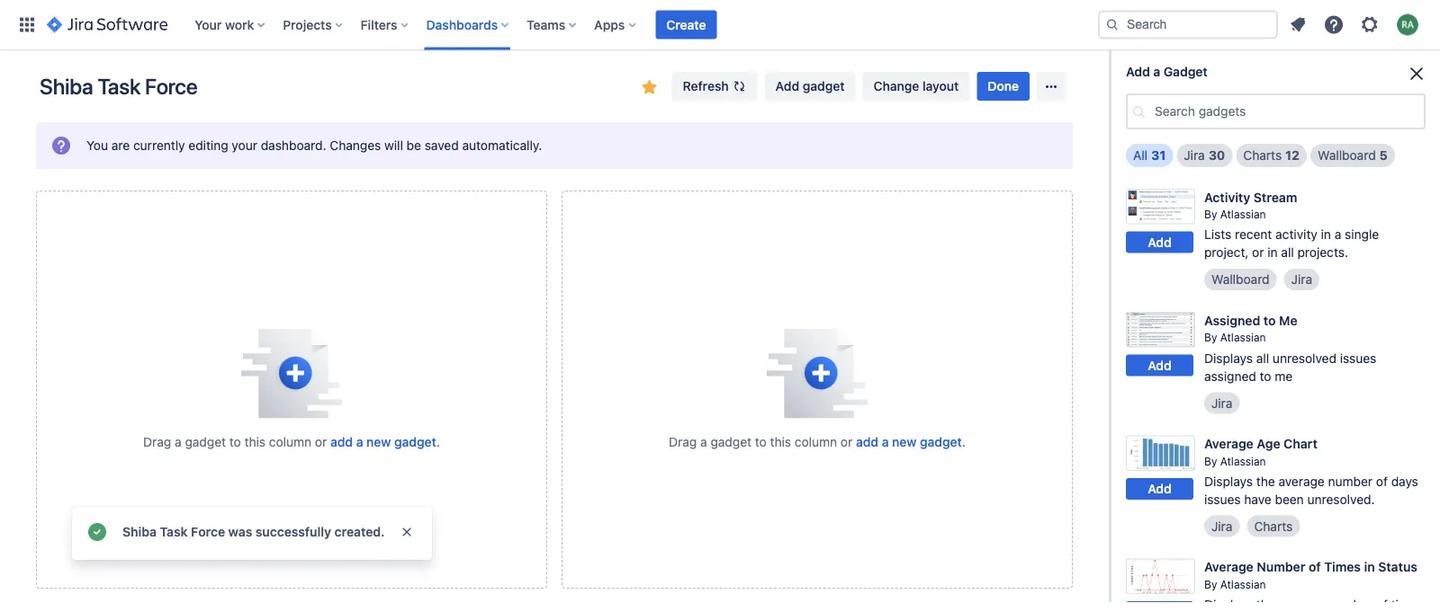 Task type: vqa. For each thing, say whether or not it's contained in the screenshot.
'meant'
no



Task type: describe. For each thing, give the bounding box(es) containing it.
stream
[[1254, 190, 1297, 205]]

filters
[[361, 17, 397, 32]]

drag a gadget to this column or add a new gadget . for 2nd add gadget img from the right
[[143, 435, 440, 450]]

a inside activity stream by atlassian lists recent activity in a single project, or in all projects.
[[1335, 227, 1341, 242]]

gadget
[[1164, 64, 1208, 79]]

31
[[1151, 148, 1166, 163]]

you are currently editing your dashboard. changes will be saved automatically.
[[86, 138, 542, 153]]

assigned to me by atlassian displays all unresolved issues assigned to me
[[1204, 313, 1376, 384]]

or for add a new gadget button for second add gadget img from the left
[[841, 435, 853, 450]]

shiba for shiba task force was successfully created.
[[122, 525, 157, 540]]

unresolved
[[1273, 351, 1336, 366]]

teams button
[[521, 10, 583, 39]]

you
[[86, 138, 108, 153]]

average age chart image
[[1126, 436, 1195, 471]]

change layout
[[873, 79, 959, 94]]

number
[[1257, 560, 1305, 575]]

banner containing your work
[[0, 0, 1440, 50]]

jira 30
[[1184, 148, 1225, 163]]

average age chart by atlassian displays the average number of days issues have been unresolved.
[[1204, 437, 1418, 507]]

done
[[988, 79, 1019, 94]]

force for shiba task force was successfully created.
[[191, 525, 225, 540]]

charts for charts 12
[[1243, 148, 1282, 163]]

add gadget button
[[765, 72, 855, 101]]

displays for displays the average number of days issues have been unresolved.
[[1204, 474, 1253, 489]]

created.
[[334, 525, 385, 540]]

projects.
[[1297, 245, 1348, 260]]

successfully
[[255, 525, 331, 540]]

your
[[195, 17, 222, 32]]

1 add gadget img image from the left
[[241, 329, 342, 419]]

issues inside assigned to me by atlassian displays all unresolved issues assigned to me
[[1340, 351, 1376, 366]]

lists
[[1204, 227, 1231, 242]]

times
[[1324, 560, 1361, 575]]

force for shiba task force
[[145, 74, 198, 99]]

changes
[[330, 138, 381, 153]]

wallboard for wallboard
[[1211, 272, 1270, 287]]

age
[[1257, 437, 1280, 452]]

average number of times in status by atlassian
[[1204, 560, 1417, 591]]

projects
[[283, 17, 332, 32]]

activity stream image
[[1126, 189, 1195, 225]]

refresh
[[683, 79, 729, 94]]

average
[[1278, 474, 1325, 489]]

more dashboard actions image
[[1040, 76, 1062, 97]]

in inside average number of times in status by atlassian
[[1364, 560, 1375, 575]]

add for activity stream
[[1148, 235, 1172, 250]]

1 horizontal spatial in
[[1321, 227, 1331, 242]]

atlassian inside activity stream by atlassian lists recent activity in a single project, or in all projects.
[[1220, 208, 1266, 221]]

apps
[[594, 17, 625, 32]]

appswitcher icon image
[[16, 14, 38, 36]]

by inside average number of times in status by atlassian
[[1204, 579, 1217, 591]]

this for second add gadget img from the left
[[770, 435, 791, 450]]

drag for second add gadget img from the left
[[669, 435, 697, 450]]

gadget inside button
[[803, 79, 845, 94]]

automatically.
[[462, 138, 542, 153]]

column for 2nd add gadget img from the right
[[269, 435, 312, 450]]

add button for displays the average number of days issues have been unresolved.
[[1126, 479, 1193, 500]]

have
[[1244, 492, 1272, 507]]

will
[[384, 138, 403, 153]]

average number of times in status image
[[1126, 559, 1195, 595]]

drag a gadget to this column or add a new gadget . for second add gadget img from the left
[[669, 435, 966, 450]]

projects button
[[277, 10, 350, 39]]

2 add gadget img image from the left
[[767, 329, 868, 419]]

all 31
[[1133, 148, 1166, 163]]

issues inside average age chart by atlassian displays the average number of days issues have been unresolved.
[[1204, 492, 1241, 507]]

30
[[1209, 148, 1225, 163]]

refresh button
[[672, 72, 758, 101]]

average for number
[[1204, 560, 1254, 575]]

activity
[[1204, 190, 1250, 205]]

assigned
[[1204, 369, 1256, 384]]

notifications image
[[1287, 14, 1309, 36]]

column for second add gadget img from the left
[[795, 435, 837, 450]]

wallboard 5
[[1318, 148, 1388, 163]]

1 new from the left
[[366, 435, 391, 450]]

this for 2nd add gadget img from the right
[[244, 435, 266, 450]]

editing
[[188, 138, 228, 153]]

days
[[1391, 474, 1418, 489]]

number
[[1328, 474, 1373, 489]]

or inside activity stream by atlassian lists recent activity in a single project, or in all projects.
[[1252, 245, 1264, 260]]

project,
[[1204, 245, 1249, 260]]

unresolved.
[[1307, 492, 1375, 507]]

change
[[873, 79, 919, 94]]

activity stream by atlassian lists recent activity in a single project, or in all projects.
[[1204, 190, 1379, 260]]

your
[[232, 138, 257, 153]]

charts for charts
[[1254, 519, 1293, 534]]

all
[[1133, 148, 1148, 163]]

saved
[[425, 138, 459, 153]]

currently
[[133, 138, 185, 153]]

5
[[1379, 148, 1388, 163]]

status
[[1378, 560, 1417, 575]]



Task type: locate. For each thing, give the bounding box(es) containing it.
of
[[1376, 474, 1388, 489], [1309, 560, 1321, 575]]

2 average from the top
[[1204, 560, 1254, 575]]

0 horizontal spatial add
[[330, 435, 353, 450]]

atlassian
[[1220, 208, 1266, 221], [1220, 332, 1266, 344], [1220, 455, 1266, 468], [1220, 579, 1266, 591]]

1 add a new gadget button from the left
[[330, 433, 436, 451]]

all up assigned
[[1256, 351, 1269, 366]]

your work
[[195, 17, 254, 32]]

add right refresh icon
[[776, 79, 799, 94]]

add down activity stream image
[[1148, 235, 1172, 250]]

shiba task force was successfully created.
[[122, 525, 385, 540]]

2 new from the left
[[892, 435, 917, 450]]

2 drag from the left
[[669, 435, 697, 450]]

1 vertical spatial average
[[1204, 560, 1254, 575]]

1 horizontal spatial task
[[160, 525, 188, 540]]

single
[[1345, 227, 1379, 242]]

1 horizontal spatial drag
[[669, 435, 697, 450]]

by down "assigned"
[[1204, 332, 1217, 344]]

wallboard left 5 at the right top of the page
[[1318, 148, 1376, 163]]

teams
[[527, 17, 565, 32]]

displays up assigned
[[1204, 351, 1253, 366]]

by right average number of times in status image
[[1204, 579, 1217, 591]]

Search field
[[1098, 10, 1278, 39]]

by inside average age chart by atlassian displays the average number of days issues have been unresolved.
[[1204, 455, 1217, 468]]

0 horizontal spatial drag a gadget to this column or add a new gadget .
[[143, 435, 440, 450]]

dashboards
[[426, 17, 498, 32]]

1 horizontal spatial all
[[1281, 245, 1294, 260]]

1 horizontal spatial wallboard
[[1318, 148, 1376, 163]]

was
[[228, 525, 252, 540]]

the
[[1256, 474, 1275, 489]]

3 add button from the top
[[1126, 479, 1193, 500]]

0 vertical spatial shiba
[[40, 74, 93, 99]]

1 drag from the left
[[143, 435, 171, 450]]

0 horizontal spatial drag
[[143, 435, 171, 450]]

1 horizontal spatial of
[[1376, 474, 1388, 489]]

1 vertical spatial shiba
[[122, 525, 157, 540]]

dashboards button
[[421, 10, 516, 39]]

settings image
[[1359, 14, 1381, 36]]

in up projects.
[[1321, 227, 1331, 242]]

wallboard for wallboard 5
[[1318, 148, 1376, 163]]

layout
[[923, 79, 959, 94]]

2 . from the left
[[962, 435, 966, 450]]

2 horizontal spatial or
[[1252, 245, 1264, 260]]

by
[[1204, 208, 1217, 221], [1204, 332, 1217, 344], [1204, 455, 1217, 468], [1204, 579, 1217, 591]]

2 by from the top
[[1204, 332, 1217, 344]]

refresh image
[[732, 79, 747, 94]]

1 average from the top
[[1204, 437, 1254, 452]]

add
[[1126, 64, 1150, 79], [776, 79, 799, 94], [1148, 235, 1172, 250], [1148, 358, 1172, 373], [1148, 482, 1172, 497]]

primary element
[[11, 0, 1098, 50]]

force
[[145, 74, 198, 99], [191, 525, 225, 540]]

are
[[111, 138, 130, 153]]

jira software image
[[47, 14, 168, 36], [47, 14, 168, 36]]

average left the number
[[1204, 560, 1254, 575]]

me
[[1279, 313, 1297, 328]]

task
[[98, 74, 140, 99], [160, 525, 188, 540]]

1 add button from the top
[[1126, 232, 1193, 253]]

atlassian inside average number of times in status by atlassian
[[1220, 579, 1266, 591]]

charts down have
[[1254, 519, 1293, 534]]

create
[[666, 17, 706, 32]]

in
[[1321, 227, 1331, 242], [1267, 245, 1278, 260], [1364, 560, 1375, 575]]

add gadget
[[776, 79, 845, 94]]

chart
[[1284, 437, 1317, 452]]

add button for displays all unresolved issues assigned to me
[[1126, 355, 1193, 377]]

be
[[407, 138, 421, 153]]

assigned
[[1204, 313, 1260, 328]]

add a new gadget button
[[330, 433, 436, 451], [856, 433, 962, 451]]

task left was on the bottom of page
[[160, 525, 188, 540]]

recent
[[1235, 227, 1272, 242]]

4 by from the top
[[1204, 579, 1217, 591]]

2 add button from the top
[[1126, 355, 1193, 377]]

apps button
[[589, 10, 643, 39]]

1 drag a gadget to this column or add a new gadget . from the left
[[143, 435, 440, 450]]

drag
[[143, 435, 171, 450], [669, 435, 697, 450]]

2 add a new gadget button from the left
[[856, 433, 962, 451]]

2 horizontal spatial in
[[1364, 560, 1375, 575]]

shiba for shiba task force
[[40, 74, 93, 99]]

0 vertical spatial wallboard
[[1318, 148, 1376, 163]]

1 horizontal spatial issues
[[1340, 351, 1376, 366]]

filters button
[[355, 10, 415, 39]]

1 atlassian from the top
[[1220, 208, 1266, 221]]

task up "are"
[[98, 74, 140, 99]]

0 vertical spatial displays
[[1204, 351, 1253, 366]]

0 horizontal spatial .
[[436, 435, 440, 450]]

0 horizontal spatial of
[[1309, 560, 1321, 575]]

0 horizontal spatial shiba
[[40, 74, 93, 99]]

star shiba task force image
[[639, 77, 660, 98]]

success image
[[86, 522, 108, 544]]

0 horizontal spatial task
[[98, 74, 140, 99]]

0 vertical spatial in
[[1321, 227, 1331, 242]]

displays inside average age chart by atlassian displays the average number of days issues have been unresolved.
[[1204, 474, 1253, 489]]

. for second add gadget img from the left
[[962, 435, 966, 450]]

issues right unresolved
[[1340, 351, 1376, 366]]

1 horizontal spatial this
[[770, 435, 791, 450]]

1 horizontal spatial new
[[892, 435, 917, 450]]

add a new gadget button for 2nd add gadget img from the right
[[330, 433, 436, 451]]

been
[[1275, 492, 1304, 507]]

by inside activity stream by atlassian lists recent activity in a single project, or in all projects.
[[1204, 208, 1217, 221]]

1 vertical spatial force
[[191, 525, 225, 540]]

1 horizontal spatial shiba
[[122, 525, 157, 540]]

1 column from the left
[[269, 435, 312, 450]]

of left times
[[1309, 560, 1321, 575]]

0 horizontal spatial add a new gadget button
[[330, 433, 436, 451]]

average
[[1204, 437, 1254, 452], [1204, 560, 1254, 575]]

assigned to me image
[[1126, 312, 1195, 348]]

atlassian up recent at the right of page
[[1220, 208, 1266, 221]]

done link
[[977, 72, 1030, 101]]

issues
[[1340, 351, 1376, 366], [1204, 492, 1241, 507]]

2 this from the left
[[770, 435, 791, 450]]

jira
[[1184, 148, 1205, 163], [1291, 272, 1312, 287], [1211, 396, 1233, 411], [1211, 519, 1233, 534]]

0 horizontal spatial add gadget img image
[[241, 329, 342, 419]]

3 atlassian from the top
[[1220, 455, 1266, 468]]

add button down assigned to me 'image'
[[1126, 355, 1193, 377]]

shiba task force
[[40, 74, 198, 99]]

charts
[[1243, 148, 1282, 163], [1254, 519, 1293, 534]]

gadget
[[803, 79, 845, 94], [185, 435, 226, 450], [394, 435, 436, 450], [711, 435, 752, 450], [920, 435, 962, 450]]

average inside average age chart by atlassian displays the average number of days issues have been unresolved.
[[1204, 437, 1254, 452]]

0 vertical spatial average
[[1204, 437, 1254, 452]]

atlassian down "assigned"
[[1220, 332, 1266, 344]]

of left days
[[1376, 474, 1388, 489]]

0 vertical spatial add button
[[1126, 232, 1193, 253]]

1 this from the left
[[244, 435, 266, 450]]

add down assigned to me 'image'
[[1148, 358, 1172, 373]]

0 vertical spatial charts
[[1243, 148, 1282, 163]]

1 vertical spatial task
[[160, 525, 188, 540]]

1 vertical spatial all
[[1256, 351, 1269, 366]]

add button down average age chart image
[[1126, 479, 1193, 500]]

your profile and settings image
[[1397, 14, 1418, 36]]

1 horizontal spatial .
[[962, 435, 966, 450]]

1 vertical spatial issues
[[1204, 492, 1241, 507]]

drag a gadget to this column or add a new gadget .
[[143, 435, 440, 450], [669, 435, 966, 450]]

0 horizontal spatial issues
[[1204, 492, 1241, 507]]

wallboard down project,
[[1211, 272, 1270, 287]]

force left was on the bottom of page
[[191, 525, 225, 540]]

0 vertical spatial task
[[98, 74, 140, 99]]

wallboard
[[1318, 148, 1376, 163], [1211, 272, 1270, 287]]

0 horizontal spatial wallboard
[[1211, 272, 1270, 287]]

drag for 2nd add gadget img from the right
[[143, 435, 171, 450]]

.
[[436, 435, 440, 450], [962, 435, 966, 450]]

me
[[1275, 369, 1293, 384]]

dismiss image
[[400, 526, 414, 540]]

0 horizontal spatial all
[[1256, 351, 1269, 366]]

1 horizontal spatial add a new gadget button
[[856, 433, 962, 451]]

1 horizontal spatial add gadget img image
[[767, 329, 868, 419]]

shiba up you
[[40, 74, 93, 99]]

add a new gadget button for second add gadget img from the left
[[856, 433, 962, 451]]

or
[[1252, 245, 1264, 260], [315, 435, 327, 450], [841, 435, 853, 450]]

in down recent at the right of page
[[1267, 245, 1278, 260]]

a
[[1153, 64, 1160, 79], [1335, 227, 1341, 242], [175, 435, 182, 450], [356, 435, 363, 450], [700, 435, 707, 450], [882, 435, 889, 450]]

all inside activity stream by atlassian lists recent activity in a single project, or in all projects.
[[1281, 245, 1294, 260]]

charts 12
[[1243, 148, 1300, 163]]

2 displays from the top
[[1204, 474, 1253, 489]]

atlassian up the
[[1220, 455, 1266, 468]]

close icon image
[[1406, 63, 1427, 85]]

all down activity
[[1281, 245, 1294, 260]]

4 atlassian from the top
[[1220, 579, 1266, 591]]

1 horizontal spatial column
[[795, 435, 837, 450]]

average left the age
[[1204, 437, 1254, 452]]

task for shiba task force was successfully created.
[[160, 525, 188, 540]]

atlassian inside assigned to me by atlassian displays all unresolved issues assigned to me
[[1220, 332, 1266, 344]]

add gadget img image
[[241, 329, 342, 419], [767, 329, 868, 419]]

create button
[[656, 10, 717, 39]]

displays up have
[[1204, 474, 1253, 489]]

0 horizontal spatial in
[[1267, 245, 1278, 260]]

atlassian inside average age chart by atlassian displays the average number of days issues have been unresolved.
[[1220, 455, 1266, 468]]

in right times
[[1364, 560, 1375, 575]]

task for shiba task force
[[98, 74, 140, 99]]

banner
[[0, 0, 1440, 50]]

3 by from the top
[[1204, 455, 1217, 468]]

your work button
[[189, 10, 272, 39]]

2 vertical spatial in
[[1364, 560, 1375, 575]]

1 by from the top
[[1204, 208, 1217, 221]]

add for average age chart
[[1148, 482, 1172, 497]]

work
[[225, 17, 254, 32]]

1 . from the left
[[436, 435, 440, 450]]

1 horizontal spatial drag a gadget to this column or add a new gadget .
[[669, 435, 966, 450]]

activity
[[1275, 227, 1317, 242]]

average for age
[[1204, 437, 1254, 452]]

issues left have
[[1204, 492, 1241, 507]]

add for second add gadget img from the left
[[856, 435, 878, 450]]

. for 2nd add gadget img from the right
[[436, 435, 440, 450]]

2 drag a gadget to this column or add a new gadget . from the left
[[669, 435, 966, 450]]

all
[[1281, 245, 1294, 260], [1256, 351, 1269, 366]]

2 atlassian from the top
[[1220, 332, 1266, 344]]

1 horizontal spatial or
[[841, 435, 853, 450]]

0 horizontal spatial column
[[269, 435, 312, 450]]

0 vertical spatial all
[[1281, 245, 1294, 260]]

or for 2nd add gadget img from the right's add a new gadget button
[[315, 435, 327, 450]]

force up currently
[[145, 74, 198, 99]]

this
[[244, 435, 266, 450], [770, 435, 791, 450]]

add left gadget on the top
[[1126, 64, 1150, 79]]

Search gadgets field
[[1149, 95, 1424, 128]]

add button for lists recent activity in a single project, or in all projects.
[[1126, 232, 1193, 253]]

by up lists
[[1204, 208, 1217, 221]]

all inside assigned to me by atlassian displays all unresolved issues assigned to me
[[1256, 351, 1269, 366]]

add for 2nd add gadget img from the right
[[330, 435, 353, 450]]

dashboard.
[[261, 138, 326, 153]]

0 vertical spatial of
[[1376, 474, 1388, 489]]

add a gadget
[[1126, 64, 1208, 79]]

1 displays from the top
[[1204, 351, 1253, 366]]

0 horizontal spatial this
[[244, 435, 266, 450]]

change layout button
[[863, 72, 970, 101]]

charts left the 12
[[1243, 148, 1282, 163]]

new
[[366, 435, 391, 450], [892, 435, 917, 450]]

shiba right success icon
[[122, 525, 157, 540]]

2 add from the left
[[856, 435, 878, 450]]

1 vertical spatial in
[[1267, 245, 1278, 260]]

1 vertical spatial charts
[[1254, 519, 1293, 534]]

1 horizontal spatial add
[[856, 435, 878, 450]]

1 vertical spatial wallboard
[[1211, 272, 1270, 287]]

of inside average number of times in status by atlassian
[[1309, 560, 1321, 575]]

displays inside assigned to me by atlassian displays all unresolved issues assigned to me
[[1204, 351, 1253, 366]]

add inside button
[[776, 79, 799, 94]]

2 column from the left
[[795, 435, 837, 450]]

12
[[1285, 148, 1300, 163]]

add down average age chart image
[[1148, 482, 1172, 497]]

1 vertical spatial of
[[1309, 560, 1321, 575]]

by inside assigned to me by atlassian displays all unresolved issues assigned to me
[[1204, 332, 1217, 344]]

help image
[[1323, 14, 1345, 36]]

of inside average age chart by atlassian displays the average number of days issues have been unresolved.
[[1376, 474, 1388, 489]]

average inside average number of times in status by atlassian
[[1204, 560, 1254, 575]]

search image
[[1105, 18, 1120, 32]]

by right average age chart image
[[1204, 455, 1217, 468]]

add button down activity stream image
[[1126, 232, 1193, 253]]

2 vertical spatial add button
[[1126, 479, 1193, 500]]

0 vertical spatial force
[[145, 74, 198, 99]]

0 horizontal spatial or
[[315, 435, 327, 450]]

to
[[1263, 313, 1276, 328], [1260, 369, 1271, 384], [229, 435, 241, 450], [755, 435, 767, 450]]

0 vertical spatial issues
[[1340, 351, 1376, 366]]

add
[[330, 435, 353, 450], [856, 435, 878, 450]]

1 vertical spatial displays
[[1204, 474, 1253, 489]]

displays for displays all unresolved issues assigned to me
[[1204, 351, 1253, 366]]

atlassian down the number
[[1220, 579, 1266, 591]]

add for assigned to me
[[1148, 358, 1172, 373]]

1 vertical spatial add button
[[1126, 355, 1193, 377]]

0 horizontal spatial new
[[366, 435, 391, 450]]

1 add from the left
[[330, 435, 353, 450]]



